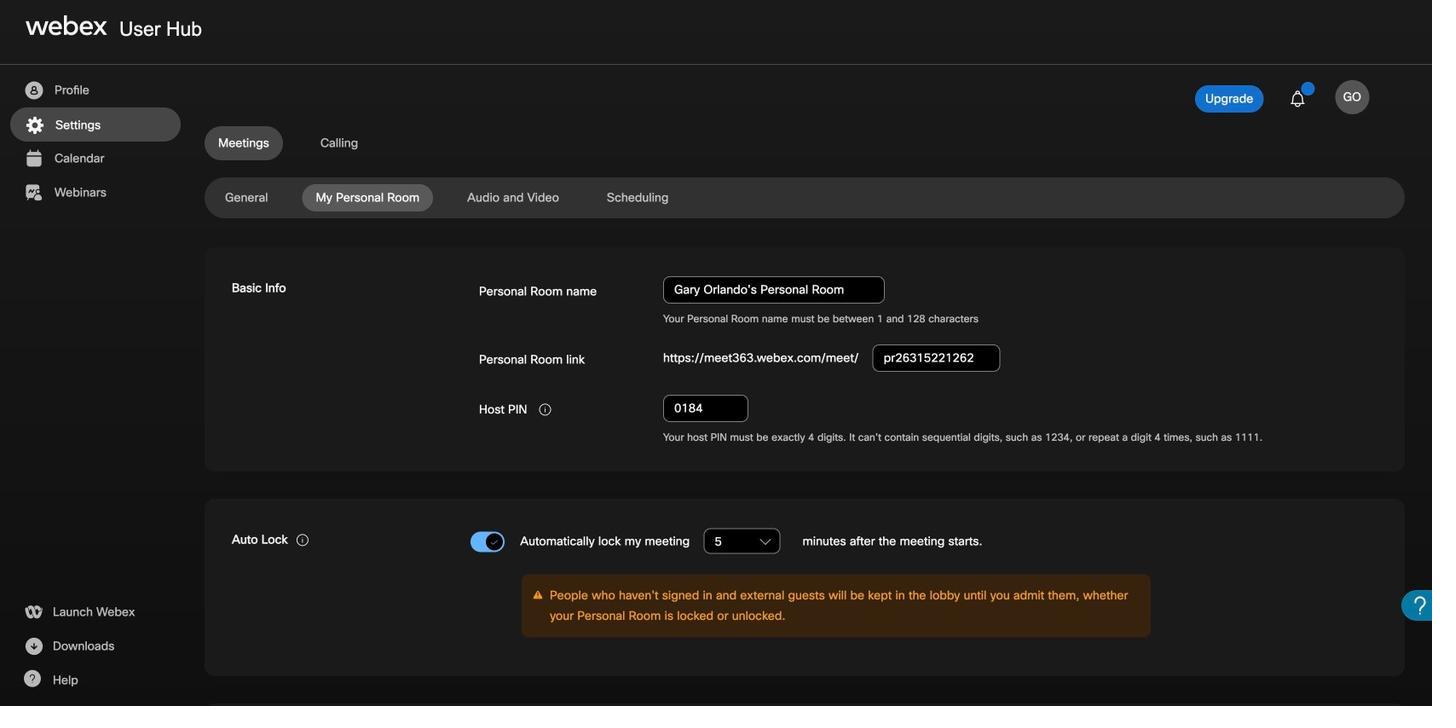 Task type: vqa. For each thing, say whether or not it's contained in the screenshot.
mds message queing_bold image
no



Task type: locate. For each thing, give the bounding box(es) containing it.
mds content download_filled image
[[23, 636, 44, 657]]

1 vertical spatial tab list
[[205, 184, 1405, 211]]

alert
[[663, 312, 1378, 326]]

1 tab list from the top
[[205, 126, 1405, 160]]

cisco webex image
[[26, 15, 107, 36]]

None text field
[[873, 344, 1001, 372]]

mds webinar_filled image
[[23, 182, 44, 203]]

2 tab list from the top
[[205, 184, 1405, 211]]

mds meetings_filled image
[[23, 148, 44, 169]]

tab list
[[205, 126, 1405, 160], [205, 184, 1405, 211]]

None text field
[[663, 276, 885, 304], [663, 395, 749, 422], [663, 276, 885, 304], [663, 395, 749, 422]]

0 vertical spatial tab list
[[205, 126, 1405, 160]]

mds check_bold image
[[490, 537, 499, 548]]



Task type: describe. For each thing, give the bounding box(es) containing it.
mds webex helix filled image
[[23, 602, 44, 623]]

ng help active image
[[23, 670, 41, 687]]

mds people circle_filled image
[[23, 80, 44, 101]]

mds settings_filled image
[[24, 115, 45, 136]]



